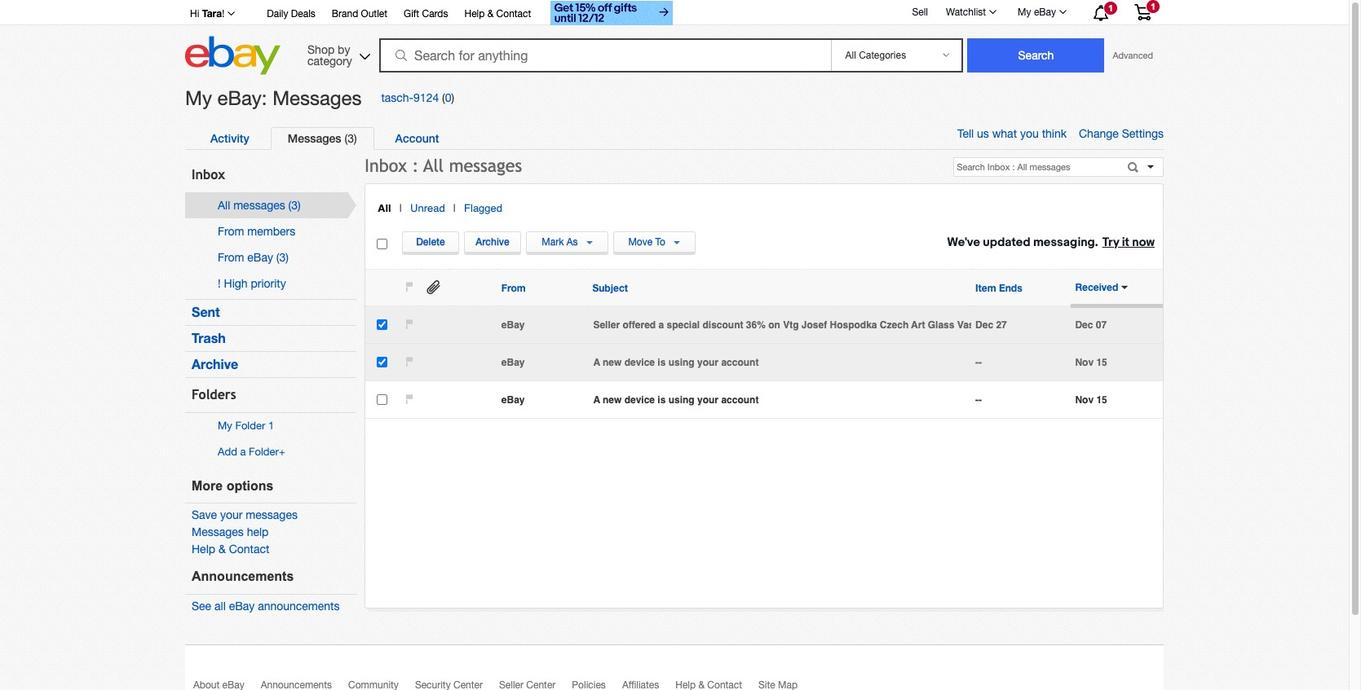 Task type: describe. For each thing, give the bounding box(es) containing it.
...
[[983, 320, 991, 331]]

help & contact
[[465, 8, 531, 20]]

get an extra 15% off image
[[551, 1, 673, 25]]

15 for 1st "a new device is using your account" link from the bottom
[[1097, 395, 1108, 406]]

delete
[[416, 236, 445, 248]]

1 account from the top
[[721, 357, 759, 369]]

hi
[[190, 8, 199, 20]]

2 a new device is using your account from the top
[[593, 395, 759, 406]]

flagged
[[464, 202, 502, 214]]

all messages (3) link
[[218, 199, 301, 212]]

inbox for inbox
[[192, 167, 225, 183]]

my folder 1
[[218, 420, 274, 432]]

archive button
[[464, 231, 521, 253]]

move to link
[[613, 232, 695, 253]]

0 horizontal spatial help & contact link
[[192, 544, 270, 557]]

change settings
[[1079, 127, 1164, 140]]

0 vertical spatial help & contact link
[[465, 6, 531, 24]]

my for my ebay
[[1018, 7, 1031, 18]]

special
[[667, 320, 700, 331]]

brand
[[332, 8, 358, 20]]

inbox : all messages
[[365, 156, 522, 176]]

shop by category banner
[[181, 0, 1164, 79]]

vase
[[957, 320, 980, 331]]

now
[[1132, 235, 1155, 250]]

see all ebay announcements link
[[192, 600, 340, 613]]

0 vertical spatial folder
[[235, 420, 265, 432]]

mark as link
[[526, 232, 608, 253]]

sent
[[192, 305, 220, 320]]

my for my ebay: messages
[[185, 86, 212, 109]]

using for 1st "a new device is using your account" link from the bottom
[[669, 395, 695, 406]]

2 new from the top
[[603, 395, 622, 406]]

1 -- from the top
[[976, 357, 982, 369]]

shop
[[308, 43, 335, 56]]

to
[[655, 237, 666, 248]]

see
[[192, 600, 211, 613]]

1 new from the top
[[603, 357, 622, 369]]

josef
[[802, 320, 827, 331]]

your for first "a new device is using your account" link from the top of the page
[[697, 357, 719, 369]]

9124
[[414, 92, 439, 105]]

0 vertical spatial messages
[[449, 156, 522, 176]]

1 a new device is using your account from the top
[[593, 357, 759, 369]]

2 | from the left
[[453, 202, 456, 214]]

from ebay (3)
[[218, 251, 289, 264]]

brand outlet
[[332, 8, 387, 20]]

my ebay: messages
[[185, 86, 362, 109]]

1 for 1 dropdown button
[[1108, 3, 1113, 13]]

daily deals
[[267, 8, 316, 20]]

help
[[247, 526, 269, 539]]

shop by category
[[308, 43, 352, 67]]

ebay link for 1st "a new device is using your account" link from the bottom
[[502, 395, 589, 406]]

0 horizontal spatial a
[[240, 446, 246, 459]]

1 a from the top
[[593, 357, 600, 369]]

archive for archive button
[[476, 236, 510, 248]]

add a folder +
[[218, 446, 285, 459]]

ebay:
[[217, 86, 267, 109]]

delete button
[[402, 231, 459, 253]]

07
[[1096, 320, 1107, 331]]

priority
[[251, 277, 286, 290]]

unread
[[410, 202, 445, 214]]

nov 15 for first "a new device is using your account" link from the top of the page
[[1075, 357, 1108, 369]]

add
[[218, 446, 237, 459]]

27
[[996, 320, 1007, 331]]

options
[[226, 479, 274, 493]]

czech
[[880, 320, 909, 331]]

none submit inside shop by category banner
[[968, 38, 1105, 73]]

1 button
[[1079, 1, 1122, 24]]

tell us what you think
[[958, 127, 1067, 140]]

you
[[1020, 127, 1039, 140]]

subject link
[[593, 283, 628, 295]]

vtg
[[783, 320, 799, 331]]

(
[[442, 92, 445, 105]]

save
[[192, 509, 217, 522]]

sell
[[912, 6, 928, 18]]

sort by flag link image
[[405, 281, 414, 294]]

2 a new device is using your account link from the top
[[593, 395, 972, 406]]

from link
[[502, 283, 526, 295]]

trash link
[[192, 331, 226, 346]]

2 nov from the top
[[1075, 395, 1094, 406]]

archive for archive "link"
[[192, 357, 238, 372]]

we've
[[947, 235, 980, 250]]

messages inside save your messages messages help help & contact
[[246, 509, 298, 522]]

move
[[628, 237, 653, 248]]

think
[[1042, 127, 1067, 140]]

0 link
[[445, 92, 452, 105]]

by
[[338, 43, 350, 56]]

tara
[[202, 7, 222, 20]]

ends
[[999, 283, 1023, 295]]

watchlist
[[946, 7, 986, 18]]

art
[[911, 320, 925, 331]]

ebay link for seller offered a special discount 36% on vtg josef hospodka czech art glass vase ... link
[[502, 320, 589, 331]]

advanced
[[1113, 51, 1153, 60]]

! inside hi tara !
[[222, 8, 225, 20]]

messaging.
[[1033, 235, 1098, 250]]

more options
[[192, 479, 274, 493]]

all | unread | flagged
[[378, 202, 502, 214]]

on
[[769, 320, 781, 331]]

1 a new device is using your account link from the top
[[593, 357, 972, 369]]

0 vertical spatial messages
[[273, 86, 362, 109]]

1 for 1 link
[[1151, 2, 1156, 11]]

offered
[[623, 320, 656, 331]]

nov 15 for 1st "a new device is using your account" link from the bottom
[[1075, 395, 1108, 406]]

contact inside save your messages messages help help & contact
[[229, 544, 270, 557]]

2 is from the top
[[658, 395, 666, 406]]

activity link
[[193, 127, 267, 149]]

brand outlet link
[[332, 6, 387, 24]]

messages help link
[[192, 526, 269, 539]]

change settings link
[[1079, 127, 1164, 140]]

your for 1st "a new device is using your account" link from the bottom
[[697, 395, 719, 406]]

as
[[567, 237, 578, 248]]

tell us what you think link
[[958, 127, 1079, 140]]

item
[[976, 283, 996, 295]]



Task type: vqa. For each thing, say whether or not it's contained in the screenshot.
the 2156
no



Task type: locate. For each thing, give the bounding box(es) containing it.
0 vertical spatial nov 15
[[1075, 357, 1108, 369]]

1 vertical spatial a new device is using your account link
[[593, 395, 972, 406]]

1 ebay link from the top
[[502, 320, 589, 331]]

1 horizontal spatial archive
[[476, 236, 510, 248]]

contact
[[496, 8, 531, 20], [229, 544, 270, 557]]

1 vertical spatial contact
[[229, 544, 270, 557]]

submit search request image
[[1127, 162, 1144, 176]]

0 vertical spatial &
[[488, 8, 494, 20]]

us
[[977, 127, 989, 140]]

device for first "a new device is using your account" link from the top of the page
[[625, 357, 655, 369]]

& inside 'account' navigation
[[488, 8, 494, 20]]

messages (3)
[[288, 131, 357, 145]]

(3) for all messages (3)
[[288, 199, 301, 212]]

0 horizontal spatial inbox
[[192, 167, 225, 183]]

inbox left :
[[365, 156, 407, 176]]

device for 1st "a new device is using your account" link from the bottom
[[625, 395, 655, 406]]

item ends link
[[976, 283, 1023, 295]]

messages down my ebay: messages
[[288, 131, 341, 145]]

1 horizontal spatial help
[[465, 8, 485, 20]]

0 horizontal spatial |
[[399, 202, 402, 214]]

None checkbox
[[405, 319, 414, 332], [377, 320, 387, 331], [405, 394, 414, 407], [377, 395, 387, 406], [405, 319, 414, 332], [377, 320, 387, 331], [405, 394, 414, 407], [377, 395, 387, 406]]

messages
[[273, 86, 362, 109], [288, 131, 341, 145], [192, 526, 244, 539]]

from for from ebay (3)
[[218, 251, 244, 264]]

1 nov from the top
[[1075, 357, 1094, 369]]

messages down save
[[192, 526, 244, 539]]

0 vertical spatial a
[[593, 357, 600, 369]]

hospodka
[[830, 320, 877, 331]]

15 for first "a new device is using your account" link from the top of the page
[[1097, 357, 1108, 369]]

1 inside dropdown button
[[1108, 3, 1113, 13]]

0 vertical spatial contact
[[496, 8, 531, 20]]

1 horizontal spatial 1
[[1108, 3, 1113, 13]]

search image
[[396, 50, 407, 61]]

0
[[445, 92, 452, 105]]

0 horizontal spatial all
[[218, 199, 230, 212]]

my for my folder 1
[[218, 420, 232, 432]]

a right offered
[[659, 320, 664, 331]]

messages up from members link
[[233, 199, 285, 212]]

0 vertical spatial using
[[669, 357, 695, 369]]

1 using from the top
[[669, 357, 695, 369]]

-
[[976, 357, 979, 369], [979, 357, 982, 369], [976, 395, 979, 406], [979, 395, 982, 406]]

1 nov 15 from the top
[[1075, 357, 1108, 369]]

nov 15
[[1075, 357, 1108, 369], [1075, 395, 1108, 406]]

account navigation
[[181, 0, 1164, 28]]

(3) up members
[[288, 199, 301, 212]]

1 vertical spatial nov
[[1075, 395, 1094, 406]]

1 dec from the left
[[976, 320, 994, 331]]

mark as
[[542, 237, 578, 248]]

1 vertical spatial new
[[603, 395, 622, 406]]

advanced link
[[1105, 39, 1162, 72]]

1 horizontal spatial !
[[222, 8, 225, 20]]

my right watchlist link
[[1018, 7, 1031, 18]]

all messages filter element
[[370, 199, 399, 218]]

from for from members
[[218, 225, 244, 238]]

2 vertical spatial your
[[220, 509, 243, 522]]

1 vertical spatial a
[[593, 395, 600, 406]]

1 | from the left
[[399, 202, 402, 214]]

new
[[603, 357, 622, 369], [603, 395, 622, 406]]

0 vertical spatial ebay link
[[502, 320, 589, 331]]

2 15 from the top
[[1097, 395, 1108, 406]]

archive down flagged link
[[476, 236, 510, 248]]

36%
[[746, 320, 766, 331]]

1 vertical spatial a
[[240, 446, 246, 459]]

0 vertical spatial --
[[976, 357, 982, 369]]

mark
[[542, 237, 564, 248]]

1 horizontal spatial my
[[218, 420, 232, 432]]

1 device from the top
[[625, 357, 655, 369]]

1 vertical spatial (3)
[[288, 199, 301, 212]]

help down messages help link
[[192, 544, 215, 557]]

0 vertical spatial archive
[[476, 236, 510, 248]]

sort by attachment link image
[[426, 280, 442, 295]]

(3) inside the messages (3)
[[345, 132, 357, 145]]

archive down trash link
[[192, 357, 238, 372]]

2 ebay link from the top
[[502, 357, 589, 369]]

0 horizontal spatial help
[[192, 544, 215, 557]]

messages up help in the bottom left of the page
[[246, 509, 298, 522]]

0 vertical spatial account
[[721, 357, 759, 369]]

2 nov 15 from the top
[[1075, 395, 1108, 406]]

archive inside button
[[476, 236, 510, 248]]

announcements
[[192, 570, 294, 584]]

from up high
[[218, 251, 244, 264]]

2 account from the top
[[721, 395, 759, 406]]

0 vertical spatial a new device is using your account link
[[593, 357, 972, 369]]

1 vertical spatial is
[[658, 395, 666, 406]]

account
[[395, 131, 439, 145]]

0 vertical spatial your
[[697, 357, 719, 369]]

messages up flagged
[[449, 156, 522, 176]]

gift cards link
[[404, 6, 448, 24]]

1 vertical spatial help & contact link
[[192, 544, 270, 557]]

members
[[247, 225, 295, 238]]

! right hi
[[222, 8, 225, 20]]

! high priority link
[[218, 277, 286, 290]]

my inside 'account' navigation
[[1018, 7, 1031, 18]]

1 horizontal spatial contact
[[496, 8, 531, 20]]

1 left 1 link
[[1108, 3, 1113, 13]]

dec for dec 27
[[976, 320, 994, 331]]

contact inside 'account' navigation
[[496, 8, 531, 20]]

1 vertical spatial archive
[[192, 357, 238, 372]]

all messages (3)
[[218, 199, 301, 212]]

from up the from ebay (3)
[[218, 225, 244, 238]]

dec 07
[[1075, 320, 1107, 331]]

0 vertical spatial a new device is using your account
[[593, 357, 759, 369]]

tasch-9124 link
[[381, 92, 439, 105]]

folder down the my folder 1 link
[[249, 446, 279, 459]]

hi tara !
[[190, 7, 225, 20]]

0 vertical spatial help
[[465, 8, 485, 20]]

1 horizontal spatial |
[[453, 202, 456, 214]]

dec left 27
[[976, 320, 994, 331]]

(3) for from ebay (3)
[[276, 251, 289, 264]]

my
[[1018, 7, 1031, 18], [185, 86, 212, 109], [218, 420, 232, 432]]

1 horizontal spatial all
[[378, 202, 391, 214]]

1 vertical spatial nov 15
[[1075, 395, 1108, 406]]

0 vertical spatial my
[[1018, 7, 1031, 18]]

2 device from the top
[[625, 395, 655, 406]]

it
[[1122, 235, 1130, 250]]

2 a from the top
[[593, 395, 600, 406]]

0 vertical spatial nov
[[1075, 357, 1094, 369]]

2 vertical spatial messages
[[192, 526, 244, 539]]

all right :
[[424, 156, 444, 176]]

1 horizontal spatial help & contact link
[[465, 6, 531, 24]]

cards
[[422, 8, 448, 20]]

subject
[[593, 283, 628, 295]]

2 -- from the top
[[976, 395, 982, 406]]

(3) left account
[[345, 132, 357, 145]]

save your messages link
[[192, 509, 298, 522]]

1 vertical spatial folder
[[249, 446, 279, 459]]

1 horizontal spatial &
[[488, 8, 494, 20]]

seller offered a special discount 36% on vtg josef hospodka czech art glass vase ... link
[[593, 320, 991, 331]]

1 vertical spatial account
[[721, 395, 759, 406]]

item ends
[[976, 283, 1023, 295]]

deals
[[291, 8, 316, 20]]

None checkbox
[[377, 239, 387, 250], [405, 357, 414, 369], [377, 358, 387, 368], [377, 239, 387, 250], [405, 357, 414, 369], [377, 358, 387, 368]]

a
[[659, 320, 664, 331], [240, 446, 246, 459]]

--
[[976, 357, 982, 369], [976, 395, 982, 406]]

1 vertical spatial ebay link
[[502, 357, 589, 369]]

| left unread link
[[399, 202, 402, 214]]

+
[[279, 446, 285, 459]]

messages inside save your messages messages help help & contact
[[192, 526, 244, 539]]

from members link
[[218, 225, 295, 238]]

0 horizontal spatial contact
[[229, 544, 270, 557]]

0 vertical spatial 15
[[1097, 357, 1108, 369]]

0 horizontal spatial &
[[219, 544, 226, 557]]

0 vertical spatial a
[[659, 320, 664, 331]]

0 vertical spatial !
[[222, 8, 225, 20]]

0 horizontal spatial dec
[[976, 320, 994, 331]]

0 horizontal spatial archive
[[192, 357, 238, 372]]

3 ebay link from the top
[[502, 395, 589, 406]]

& down messages help link
[[219, 544, 226, 557]]

1 vertical spatial from
[[218, 251, 244, 264]]

)
[[452, 92, 454, 105]]

see all ebay announcements
[[192, 600, 340, 613]]

my up add
[[218, 420, 232, 432]]

my folder 1 link
[[218, 420, 274, 432]]

dec
[[976, 320, 994, 331], [1075, 320, 1093, 331]]

1 vertical spatial a new device is using your account
[[593, 395, 759, 406]]

more
[[192, 479, 223, 493]]

your inside save your messages messages help help & contact
[[220, 509, 243, 522]]

1 vertical spatial --
[[976, 395, 982, 406]]

2 vertical spatial from
[[502, 283, 526, 295]]

received
[[1075, 282, 1119, 294]]

0 vertical spatial device
[[625, 357, 655, 369]]

0 horizontal spatial 1
[[268, 420, 274, 432]]

1 up advanced
[[1151, 2, 1156, 11]]

change
[[1079, 127, 1119, 140]]

inbox for inbox : all messages
[[365, 156, 407, 176]]

seller
[[593, 320, 620, 331]]

sell link
[[905, 6, 936, 18]]

1 vertical spatial help
[[192, 544, 215, 557]]

Search Inbox : All messages text field
[[955, 158, 1123, 176]]

help & contact link down messages help link
[[192, 544, 270, 557]]

dec left 07
[[1075, 320, 1093, 331]]

! left high
[[218, 277, 221, 290]]

folders
[[192, 388, 236, 403]]

help inside 'account' navigation
[[465, 8, 485, 20]]

my left ebay: on the left of the page
[[185, 86, 212, 109]]

1 vertical spatial your
[[697, 395, 719, 406]]

1 vertical spatial messages
[[233, 199, 285, 212]]

tab list containing activity
[[193, 127, 1147, 150]]

from members
[[218, 225, 295, 238]]

2 vertical spatial my
[[218, 420, 232, 432]]

2 vertical spatial messages
[[246, 509, 298, 522]]

tell
[[958, 127, 974, 140]]

help & contact link right cards
[[465, 6, 531, 24]]

outlet
[[361, 8, 387, 20]]

2 horizontal spatial my
[[1018, 7, 1031, 18]]

is
[[658, 357, 666, 369], [658, 395, 666, 406]]

1 horizontal spatial dec
[[1075, 320, 1093, 331]]

2 dec from the left
[[1075, 320, 1093, 331]]

inbox down activity
[[192, 167, 225, 183]]

daily
[[267, 8, 288, 20]]

activity
[[210, 131, 249, 145]]

1 vertical spatial 15
[[1097, 395, 1108, 406]]

folder up add a folder +
[[235, 420, 265, 432]]

updated
[[983, 235, 1031, 250]]

all for all | unread | flagged
[[378, 202, 391, 214]]

1 vertical spatial !
[[218, 277, 221, 290]]

0 vertical spatial new
[[603, 357, 622, 369]]

! high priority
[[218, 277, 286, 290]]

| right unread link
[[453, 202, 456, 214]]

1 vertical spatial using
[[669, 395, 695, 406]]

using for first "a new device is using your account" link from the top of the page
[[669, 357, 695, 369]]

messages down category at top
[[273, 86, 362, 109]]

1 horizontal spatial a
[[659, 320, 664, 331]]

glass
[[928, 320, 955, 331]]

trash
[[192, 331, 226, 346]]

messages
[[449, 156, 522, 176], [233, 199, 285, 212], [246, 509, 298, 522]]

archive link
[[192, 357, 238, 372]]

tab list
[[193, 127, 1147, 150]]

from down archive button
[[502, 283, 526, 295]]

ebay link for first "a new device is using your account" link from the top of the page
[[502, 357, 589, 369]]

all for all messages (3)
[[218, 199, 230, 212]]

account link
[[378, 127, 456, 149]]

1 horizontal spatial inbox
[[365, 156, 407, 176]]

dec 27
[[976, 320, 1007, 331]]

None submit
[[968, 38, 1105, 73]]

gift cards
[[404, 8, 448, 20]]

a right add
[[240, 446, 246, 459]]

(3) down members
[[276, 251, 289, 264]]

help inside save your messages messages help help & contact
[[192, 544, 215, 557]]

0 vertical spatial is
[[658, 357, 666, 369]]

1 is from the top
[[658, 357, 666, 369]]

account
[[721, 357, 759, 369], [721, 395, 759, 406]]

ebay inside "my ebay" link
[[1034, 7, 1056, 18]]

2 using from the top
[[669, 395, 695, 406]]

tasch-9124 ( 0 )
[[381, 92, 454, 105]]

archive
[[476, 236, 510, 248], [192, 357, 238, 372]]

help right cards
[[465, 8, 485, 20]]

announcements
[[258, 600, 340, 613]]

shop by category button
[[300, 36, 374, 71]]

contact right cards
[[496, 8, 531, 20]]

using
[[669, 357, 695, 369], [669, 395, 695, 406]]

0 vertical spatial (3)
[[345, 132, 357, 145]]

high
[[224, 277, 248, 290]]

all left the unread
[[378, 202, 391, 214]]

2 vertical spatial ebay link
[[502, 395, 589, 406]]

from ebay (3) link
[[218, 251, 289, 264]]

contact down help in the bottom left of the page
[[229, 544, 270, 557]]

1 link
[[1125, 0, 1162, 24]]

0 horizontal spatial !
[[218, 277, 221, 290]]

1 15 from the top
[[1097, 357, 1108, 369]]

try
[[1103, 235, 1119, 250]]

dec for dec 07
[[1075, 320, 1093, 331]]

1 vertical spatial my
[[185, 86, 212, 109]]

2 horizontal spatial 1
[[1151, 2, 1156, 11]]

& right cards
[[488, 8, 494, 20]]

1 vertical spatial device
[[625, 395, 655, 406]]

2 horizontal spatial all
[[424, 156, 444, 176]]

1 up add a folder +
[[268, 420, 274, 432]]

2 vertical spatial (3)
[[276, 251, 289, 264]]

Search for anything text field
[[382, 40, 828, 71]]

0 horizontal spatial my
[[185, 86, 212, 109]]

1 vertical spatial messages
[[288, 131, 341, 145]]

all up from members link
[[218, 199, 230, 212]]

daily deals link
[[267, 6, 316, 24]]

& inside save your messages messages help help & contact
[[219, 544, 226, 557]]

seller offered a special discount 36% on vtg josef hospodka czech art glass vase ...
[[593, 320, 991, 331]]

1 vertical spatial &
[[219, 544, 226, 557]]

0 vertical spatial from
[[218, 225, 244, 238]]



